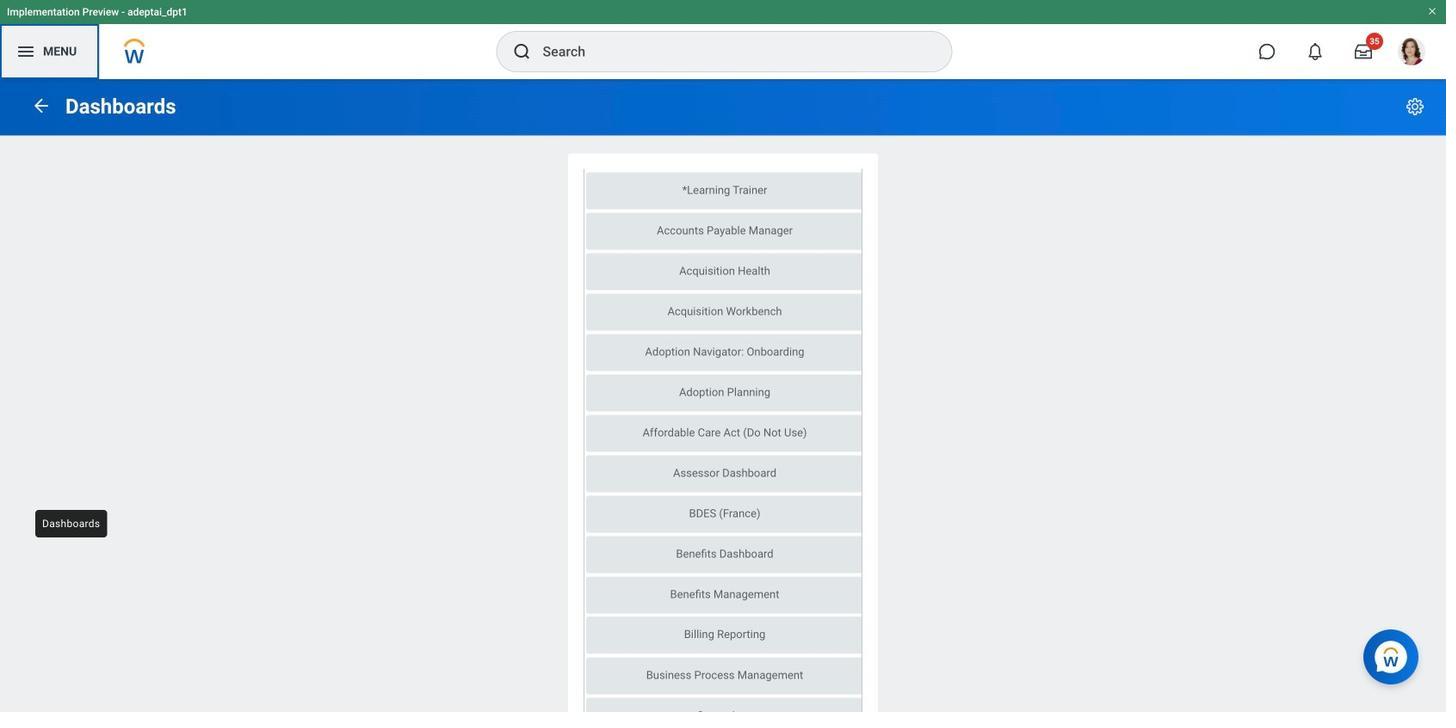 Task type: vqa. For each thing, say whether or not it's contained in the screenshot.
"Service"
no



Task type: describe. For each thing, give the bounding box(es) containing it.
inbox large image
[[1355, 43, 1372, 60]]

profile logan mcneil image
[[1398, 38, 1425, 69]]

justify image
[[15, 41, 36, 62]]

configure image
[[1405, 96, 1425, 117]]



Task type: locate. For each thing, give the bounding box(es) containing it.
search image
[[512, 41, 532, 62]]

notifications large image
[[1307, 43, 1324, 60]]

Search Workday  search field
[[543, 33, 916, 71]]

banner
[[0, 0, 1446, 79]]

close environment banner image
[[1427, 6, 1437, 16]]

main content
[[0, 79, 1446, 713]]

previous page image
[[31, 95, 52, 116]]



